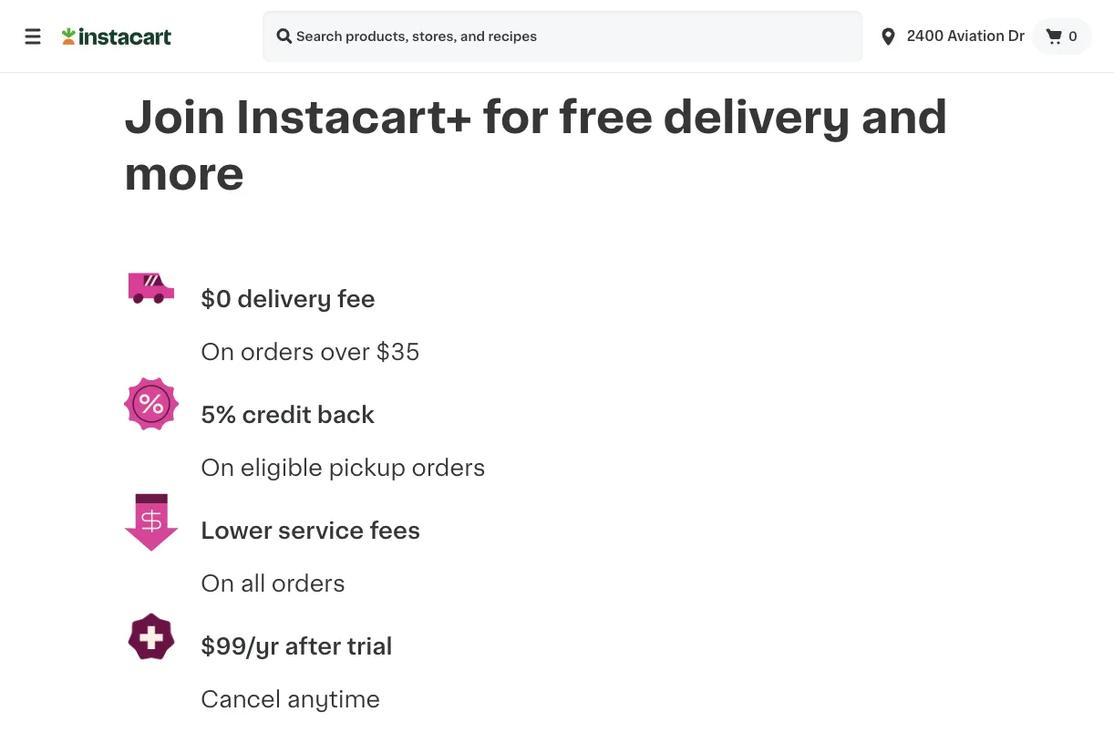 Task type: locate. For each thing, give the bounding box(es) containing it.
anytime
[[287, 688, 380, 710]]

2 vertical spatial orders
[[272, 572, 346, 594]]

2 2400 aviation dr button from the left
[[878, 11, 1025, 62]]

2400
[[907, 30, 944, 43]]

2400 aviation dr button
[[871, 11, 1032, 62], [878, 11, 1025, 62]]

on
[[201, 340, 235, 363], [201, 456, 235, 479], [201, 572, 235, 594]]

$99/yr after trial
[[201, 635, 393, 658]]

$0
[[201, 288, 232, 310]]

delivery
[[663, 96, 851, 139], [237, 288, 332, 310]]

orders
[[240, 340, 314, 363], [412, 456, 486, 479], [272, 572, 346, 594]]

1 horizontal spatial delivery
[[663, 96, 851, 139]]

over
[[320, 340, 370, 363]]

0 button
[[1032, 18, 1092, 55]]

3 on from the top
[[201, 572, 235, 594]]

on for on orders over $35
[[201, 340, 235, 363]]

Search field
[[263, 11, 863, 62]]

$0 delivery fee
[[201, 288, 375, 310]]

orders right pickup
[[412, 456, 486, 479]]

orders down $0 delivery fee
[[240, 340, 314, 363]]

for
[[483, 96, 549, 139]]

on all orders
[[201, 572, 346, 594]]

lower service fees
[[201, 520, 421, 542]]

aviation
[[948, 30, 1005, 43]]

on for on all orders
[[201, 572, 235, 594]]

1 vertical spatial delivery
[[237, 288, 332, 310]]

0 vertical spatial on
[[201, 340, 235, 363]]

fees
[[370, 520, 421, 542]]

on left all
[[201, 572, 235, 594]]

2400 aviation dr
[[907, 30, 1025, 43]]

on down "$0" at the left top
[[201, 340, 235, 363]]

None search field
[[263, 11, 863, 62]]

0 vertical spatial delivery
[[663, 96, 851, 139]]

free
[[559, 96, 653, 139]]

all
[[240, 572, 266, 594]]

orders down lower service fees
[[272, 572, 346, 594]]

join instacart+ for free delivery and more
[[124, 96, 958, 196]]

5% credit back
[[201, 404, 375, 426]]

fee
[[337, 288, 375, 310]]

1 vertical spatial on
[[201, 456, 235, 479]]

2 on from the top
[[201, 456, 235, 479]]

2 vertical spatial on
[[201, 572, 235, 594]]

eligible
[[240, 456, 323, 479]]

0 vertical spatial orders
[[240, 340, 314, 363]]

instacart logo image
[[62, 26, 171, 47]]

on down 5%
[[201, 456, 235, 479]]

join
[[124, 96, 226, 139]]

1 on from the top
[[201, 340, 235, 363]]



Task type: vqa. For each thing, say whether or not it's contained in the screenshot.
eligible
yes



Task type: describe. For each thing, give the bounding box(es) containing it.
5%
[[201, 404, 236, 426]]

and
[[861, 96, 948, 139]]

delivery inside the join instacart+ for free delivery and more
[[663, 96, 851, 139]]

trial
[[347, 635, 393, 658]]

1 2400 aviation dr button from the left
[[871, 11, 1032, 62]]

cancel
[[201, 688, 281, 710]]

0
[[1069, 30, 1078, 43]]

instacart+
[[236, 96, 473, 139]]

after
[[285, 635, 342, 658]]

$35
[[376, 340, 420, 363]]

on orders over $35
[[201, 340, 420, 363]]

service
[[278, 520, 364, 542]]

0 horizontal spatial delivery
[[237, 288, 332, 310]]

dr
[[1008, 30, 1025, 43]]

$99/yr
[[201, 635, 279, 658]]

more
[[124, 153, 244, 196]]

lower
[[201, 520, 272, 542]]

back
[[317, 404, 375, 426]]

pickup
[[329, 456, 406, 479]]

credit
[[242, 404, 312, 426]]

on for on eligible pickup orders
[[201, 456, 235, 479]]

cancel anytime
[[201, 688, 380, 710]]

on eligible pickup orders
[[201, 456, 486, 479]]

1 vertical spatial orders
[[412, 456, 486, 479]]



